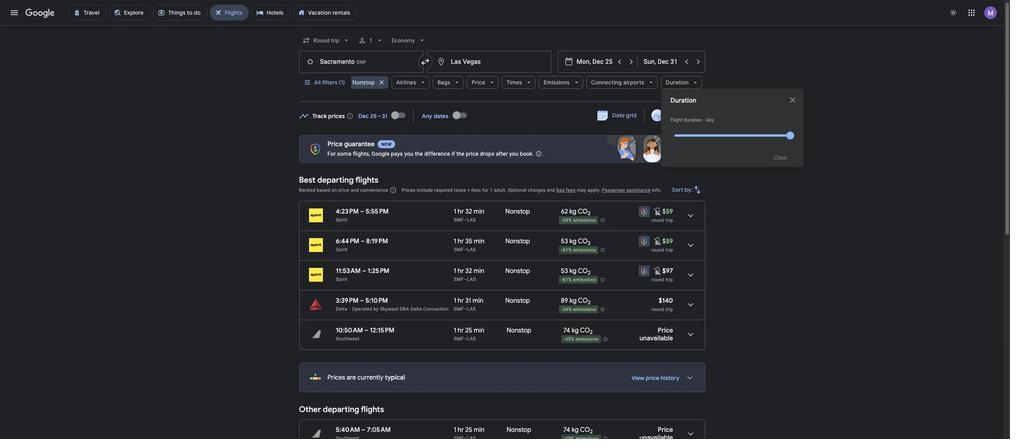 Task type: vqa. For each thing, say whether or not it's contained in the screenshot.
SEARCH BY VOICE icon
no



Task type: describe. For each thing, give the bounding box(es) containing it.
price unavailable for 7:05 am
[[640, 427, 674, 440]]

sort by:
[[673, 187, 693, 194]]

2 you from the left
[[510, 151, 519, 157]]

assistance
[[627, 188, 651, 193]]

price button
[[467, 73, 499, 92]]

include
[[417, 188, 433, 193]]

history
[[661, 375, 680, 382]]

– inside 11:53 am – 1:25 pm spirit
[[363, 268, 366, 276]]

times button
[[502, 73, 536, 92]]

min inside '1 hr 31 min smf – las'
[[473, 297, 484, 305]]

– up 31
[[464, 277, 467, 283]]

trip for 8:19 pm
[[666, 248, 674, 253]]

optional
[[508, 188, 527, 193]]

1 hr 31 min smf – las
[[454, 297, 484, 313]]

$140 round trip
[[652, 297, 674, 313]]

learn more about price guarantee image
[[530, 145, 549, 164]]

dec 25 – 31
[[359, 113, 388, 120]]

45%
[[566, 337, 575, 343]]

flight duration · any
[[671, 118, 715, 123]]

co inside 89 kg co 2
[[578, 297, 588, 305]]

- for 1:25 pm
[[562, 278, 563, 283]]

round trip for 8:19 pm
[[652, 248, 674, 253]]

co for 1:25 pm
[[578, 268, 588, 276]]

taxes
[[454, 188, 466, 193]]

hr for 1:25 pm
[[458, 268, 464, 276]]

filters
[[322, 79, 338, 86]]

kg for 1:25 pm
[[570, 268, 577, 276]]

price graph button
[[647, 108, 704, 123]]

view price history
[[632, 375, 680, 382]]

bag
[[557, 188, 565, 193]]

53 kg co 2 for $59
[[561, 238, 591, 247]]

trip for 5:55 pm
[[666, 218, 674, 224]]

departing for best
[[318, 176, 354, 185]]

kg inside 89 kg co 2
[[570, 297, 577, 305]]

5:40 am
[[336, 427, 360, 435]]

skywest
[[380, 307, 399, 313]]

las for 1:25 pm
[[467, 277, 476, 283]]

adult.
[[494, 188, 507, 193]]

best
[[299, 176, 316, 185]]

flight
[[671, 118, 683, 123]]

kg for 12:15 pm
[[572, 327, 579, 335]]

32 for 5:55 pm
[[466, 208, 473, 216]]

duration button
[[662, 73, 703, 92]]

sort by: button
[[669, 181, 706, 200]]

kg for 8:19 pm
[[570, 238, 577, 246]]

apply.
[[588, 188, 601, 193]]

– up 35
[[464, 218, 467, 223]]

round trip for 5:55 pm
[[652, 218, 674, 224]]

by
[[374, 307, 379, 313]]

ranked
[[299, 188, 316, 193]]

5:40 am – 7:05 am
[[336, 427, 391, 435]]

97 US dollars text field
[[663, 268, 674, 276]]

2 and from the left
[[547, 188, 556, 193]]

operated
[[352, 307, 373, 313]]

-34% emissions
[[562, 307, 597, 313]]

nonstop inside popup button
[[353, 79, 375, 86]]

dates
[[434, 113, 449, 120]]

$59 for 53
[[663, 238, 674, 246]]

date grid
[[613, 112, 637, 119]]

find the best price region
[[299, 106, 706, 129]]

62 kg co 2
[[561, 208, 591, 217]]

sort
[[673, 187, 684, 194]]

total duration 1 hr 25 min. element for 12:15 pm
[[454, 327, 507, 336]]

6:44 pm – 8:19 pm spirit
[[336, 238, 388, 253]]

typical
[[385, 374, 405, 382]]

prices for prices include required taxes + fees for 1 adult. optional charges and bag fees may apply. passenger assistance
[[402, 188, 416, 193]]

grid
[[626, 112, 637, 119]]

spirit for 4:23 pm
[[336, 218, 348, 223]]

74 for 7:05 am
[[564, 427, 571, 435]]

price graph
[[668, 112, 698, 119]]

emissions
[[544, 79, 570, 86]]

Arrival time: 1:25 PM. text field
[[368, 268, 390, 276]]

hr for 8:19 pm
[[458, 238, 464, 246]]

this price for this flight doesn't include overhead bin access. if you need a carry-on bag, use the bags filter to update prices. image for 8:19 pm
[[653, 237, 663, 246]]

all
[[314, 79, 321, 86]]

$97
[[663, 268, 674, 276]]

trip for 1:25 pm
[[666, 278, 674, 283]]

2 delta from the left
[[411, 307, 422, 313]]

passenger assistance button
[[602, 188, 651, 193]]

1 delta from the left
[[336, 307, 348, 313]]

Departure text field
[[577, 51, 614, 73]]

other departing flights
[[299, 405, 384, 415]]

1 inside 1 popup button
[[370, 37, 373, 44]]

las for 12:15 pm
[[467, 337, 476, 342]]

drops
[[480, 151, 495, 157]]

53 for 1 hr 35 min
[[561, 238, 569, 246]]

for
[[328, 151, 336, 157]]

change appearance image
[[945, 3, 964, 22]]

swap origin and destination. image
[[421, 57, 430, 67]]

25 for 1 hr 25 min smf – las
[[466, 327, 473, 335]]

none search field containing duration
[[299, 31, 805, 168]]

for
[[483, 188, 489, 193]]

departing for other
[[323, 405, 360, 415]]

connecting airports button
[[587, 73, 658, 92]]

some
[[338, 151, 352, 157]]

– inside 1 hr 35 min smf – las
[[464, 247, 467, 253]]

min for 5:55 pm
[[474, 208, 485, 216]]

(1)
[[339, 79, 345, 86]]

southwest
[[336, 337, 360, 342]]

61% for 1 hr 32 min
[[563, 278, 572, 283]]

track prices
[[313, 113, 345, 120]]

Departure time: 5:40 AM. text field
[[336, 427, 360, 435]]

airlines
[[397, 79, 416, 86]]

smf for 5:55 pm
[[454, 218, 464, 223]]

– inside 10:50 am – 12:15 pm southwest
[[365, 327, 369, 335]]

emissions for 12:15 pm
[[576, 337, 599, 343]]

74 kg co 2 for 12:15 pm
[[564, 327, 593, 336]]

unavailable for 7:05 am
[[640, 435, 674, 440]]

35
[[466, 238, 473, 246]]

Arrival time: 5:55 PM. text field
[[366, 208, 389, 216]]

25 for 1 hr 25 min
[[466, 427, 473, 435]]

5:55 pm
[[366, 208, 389, 216]]

view price history image
[[681, 369, 700, 388]]

las for 8:19 pm
[[467, 247, 476, 253]]

flights for other departing flights
[[361, 405, 384, 415]]

trip inside $140 round trip
[[666, 307, 674, 313]]

1 hr 32 min smf – las for 5:55 pm
[[454, 208, 485, 223]]

nonstop for 1:25 pm
[[506, 268, 531, 276]]

date
[[613, 112, 625, 119]]

1 inside 1 hr 35 min smf – las
[[454, 238, 457, 246]]

kg for 5:55 pm
[[570, 208, 577, 216]]

difference
[[425, 151, 450, 157]]

dba
[[400, 307, 410, 313]]

emissions down 89 kg co 2
[[574, 307, 597, 313]]

flights,
[[353, 151, 370, 157]]

nonstop for 7:05 am
[[507, 427, 532, 435]]

price unavailable for 12:15 pm
[[640, 327, 674, 343]]

total duration 1 hr 32 min. element for 62
[[454, 208, 506, 217]]

7:05 am
[[367, 427, 391, 435]]

32 for 1:25 pm
[[466, 268, 473, 276]]

Departure time: 6:44 PM. text field
[[336, 238, 360, 246]]

- for 5:55 pm
[[562, 218, 563, 224]]

view
[[632, 375, 645, 382]]

passenger
[[602, 188, 626, 193]]

59 US dollars text field
[[663, 238, 674, 246]]

leaves sacramento international airport at 6:44 pm on monday, december 25 and arrives at harry reid international airport at 8:19 pm on monday, december 25. element
[[336, 238, 388, 246]]

nonstop for 5:10 pm
[[506, 297, 531, 305]]

2 for 1:25 pm
[[588, 270, 591, 277]]

new
[[382, 142, 392, 147]]

$59 for 62
[[663, 208, 674, 216]]

connecting airports
[[592, 79, 645, 86]]

New feature text field
[[378, 141, 396, 149]]

round for 5:55 pm
[[652, 218, 665, 224]]

nonstop for 12:15 pm
[[507, 327, 532, 335]]

11:53 am
[[336, 268, 361, 276]]

leaves sacramento international airport at 4:23 pm on monday, december 25 and arrives at harry reid international airport at 5:55 pm on monday, december 25. element
[[336, 208, 389, 216]]

12:15 pm
[[370, 327, 395, 335]]

-45% emissions
[[564, 337, 599, 343]]

co for 8:19 pm
[[578, 238, 588, 246]]

currently
[[358, 374, 384, 382]]

89 kg co 2
[[561, 297, 591, 307]]

leaves sacramento international airport at 11:53 am on monday, december 25 and arrives at harry reid international airport at 1:25 pm on monday, december 25. element
[[336, 268, 390, 276]]

las for 5:55 pm
[[467, 218, 476, 223]]

dec
[[359, 113, 369, 120]]

– inside 1 hr 25 min smf – las
[[464, 337, 467, 342]]

all filters (1)
[[314, 79, 345, 86]]

round for 1:25 pm
[[652, 278, 665, 283]]

pays
[[391, 151, 403, 157]]



Task type: locate. For each thing, give the bounding box(es) containing it.
32 down 1 hr 35 min smf – las
[[466, 268, 473, 276]]

leaves sacramento international airport at 5:40 am on monday, december 25 and arrives at harry reid international airport at 7:05 am on monday, december 25. element
[[336, 427, 391, 435]]

and
[[351, 188, 359, 193], [547, 188, 556, 193]]

3 this price for this flight doesn't include overhead bin access. if you need a carry-on bag, use the bags filter to update prices. image from the top
[[653, 267, 663, 276]]

1 $59 from the top
[[663, 208, 674, 216]]

54%
[[563, 218, 572, 224]]

2 price unavailable from the top
[[640, 427, 674, 440]]

co for 5:55 pm
[[578, 208, 588, 216]]

1 vertical spatial 53 kg co 2
[[561, 268, 591, 277]]

Return text field
[[644, 51, 681, 73]]

8:19 pm
[[367, 238, 388, 246]]

 image
[[349, 307, 351, 313]]

delta down 3:39 pm text field
[[336, 307, 348, 313]]

round trip for 1:25 pm
[[652, 278, 674, 283]]

spirit for 6:44 pm
[[336, 247, 348, 253]]

53 kg co 2 up 89 kg co 2
[[561, 268, 591, 277]]

trip down $59 text field
[[666, 248, 674, 253]]

- for 12:15 pm
[[564, 337, 566, 343]]

prices include required taxes + fees for 1 adult. optional charges and bag fees may apply. passenger assistance
[[402, 188, 651, 193]]

0 vertical spatial 74
[[564, 327, 571, 335]]

-61% emissions for $59
[[562, 248, 597, 253]]

4:23 pm – 5:55 pm spirit
[[336, 208, 389, 223]]

1 and from the left
[[351, 188, 359, 193]]

kg inside 62 kg co 2
[[570, 208, 577, 216]]

– up operated
[[360, 297, 364, 305]]

min inside 1 hr 35 min smf – las
[[474, 238, 485, 246]]

-54% emissions
[[562, 218, 597, 224]]

leaves sacramento international airport at 3:39 pm on monday, december 25 and arrives at harry reid international airport at 5:10 pm on monday, december 25. element
[[336, 297, 388, 305]]

0 vertical spatial 53 kg co 2
[[561, 238, 591, 247]]

round inside $140 round trip
[[652, 307, 665, 313]]

2 vertical spatial spirit
[[336, 277, 348, 283]]

co for 12:15 pm
[[581, 327, 591, 335]]

min for 8:19 pm
[[474, 238, 485, 246]]

- down the 62
[[562, 218, 563, 224]]

smf inside 1 hr 35 min smf – las
[[454, 247, 464, 253]]

2 74 from the top
[[564, 427, 571, 435]]

$59 left flight details. leaves sacramento international airport at 6:44 pm on monday, december 25 and arrives at harry reid international airport at 8:19 pm on monday, december 25. image at the right bottom of the page
[[663, 238, 674, 246]]

price unavailable
[[640, 327, 674, 343], [640, 427, 674, 440]]

round down $140
[[652, 307, 665, 313]]

las inside 1 hr 25 min smf – las
[[467, 337, 476, 342]]

flights for best departing flights
[[356, 176, 379, 185]]

11:53 am – 1:25 pm spirit
[[336, 268, 390, 283]]

if
[[452, 151, 455, 157]]

2 53 from the top
[[561, 268, 569, 276]]

53 kg co 2 down -54% emissions
[[561, 238, 591, 247]]

airlines button
[[392, 73, 430, 92]]

the right if
[[457, 151, 465, 157]]

by:
[[685, 187, 693, 194]]

2 unavailable from the top
[[640, 435, 674, 440]]

1 hr 32 min smf – las up 31
[[454, 268, 485, 283]]

nonstop flight. element for 1:25 pm
[[506, 268, 531, 277]]

0 vertical spatial 32
[[466, 208, 473, 216]]

las up 35
[[467, 218, 476, 223]]

2 61% from the top
[[563, 278, 572, 283]]

0 vertical spatial total duration 1 hr 25 min. element
[[454, 327, 507, 336]]

1 horizontal spatial prices
[[402, 188, 416, 193]]

prices
[[329, 113, 345, 120]]

all filters (1) button
[[299, 73, 352, 92]]

1 53 kg co 2 from the top
[[561, 238, 591, 247]]

10:50 am
[[336, 327, 363, 335]]

spirit for 11:53 am
[[336, 277, 348, 283]]

operated by skywest dba delta connection
[[352, 307, 449, 313]]

price right on
[[339, 188, 350, 193]]

2 for 8:19 pm
[[588, 240, 591, 247]]

1 74 from the top
[[564, 327, 571, 335]]

– down '1 hr 31 min smf – las'
[[464, 337, 467, 342]]

and left 'bag'
[[547, 188, 556, 193]]

- down the 54%
[[562, 248, 563, 253]]

Departure time: 10:50 AM. text field
[[336, 327, 363, 335]]

smf down the total duration 1 hr 31 min. element
[[454, 307, 464, 313]]

0 vertical spatial flights
[[356, 176, 379, 185]]

1 vertical spatial 25
[[466, 427, 473, 435]]

0 horizontal spatial price
[[339, 188, 350, 193]]

+
[[468, 188, 470, 193]]

2 53 kg co 2 from the top
[[561, 268, 591, 277]]

any inside search box
[[707, 118, 715, 123]]

best departing flights
[[299, 176, 379, 185]]

0 vertical spatial 25
[[466, 327, 473, 335]]

0 vertical spatial -61% emissions
[[562, 248, 597, 253]]

- up 89 at the right bottom of page
[[562, 278, 563, 283]]

2 -61% emissions from the top
[[562, 278, 597, 283]]

0 horizontal spatial delta
[[336, 307, 348, 313]]

min inside 1 hr 25 min smf – las
[[474, 327, 485, 335]]

1 smf from the top
[[454, 218, 464, 223]]

1 vertical spatial 32
[[466, 268, 473, 276]]

Departure time: 3:39 PM. text field
[[336, 297, 359, 305]]

nonstop
[[353, 79, 375, 86], [506, 208, 531, 216], [506, 238, 531, 246], [506, 268, 531, 276], [506, 297, 531, 305], [507, 327, 532, 335], [507, 427, 532, 435]]

0 horizontal spatial you
[[405, 151, 414, 157]]

1 vertical spatial 53
[[561, 268, 569, 276]]

1 1 hr 32 min smf – las from the top
[[454, 208, 485, 223]]

1 hr 25 min
[[454, 427, 485, 435]]

0 vertical spatial 61%
[[563, 248, 572, 253]]

0 horizontal spatial fees
[[472, 188, 481, 193]]

smf up '1 hr 31 min smf – las'
[[454, 277, 464, 283]]

1 horizontal spatial delta
[[411, 307, 422, 313]]

total duration 1 hr 31 min. element
[[454, 297, 506, 307]]

duration up price graph
[[671, 97, 697, 105]]

spirit down departure time: 4:23 pm. text field
[[336, 218, 348, 223]]

price unavailable down $140 round trip
[[640, 327, 674, 343]]

trip down $97 on the bottom right
[[666, 278, 674, 283]]

total duration 1 hr 32 min. element down 1 hr 35 min smf – las
[[454, 268, 506, 277]]

3:39 pm
[[336, 297, 359, 305]]

emissions for 1:25 pm
[[574, 278, 597, 283]]

smf inside '1 hr 31 min smf – las'
[[454, 307, 464, 313]]

2 the from the left
[[457, 151, 465, 157]]

2 round trip from the top
[[652, 248, 674, 253]]

1 fees from the left
[[472, 188, 481, 193]]

round down $97 text field
[[652, 278, 665, 283]]

61% up 89 at the right bottom of page
[[563, 278, 572, 283]]

– inside 4:23 pm – 5:55 pm spirit
[[361, 208, 364, 216]]

2 1 hr 32 min smf – las from the top
[[454, 268, 485, 283]]

1 trip from the top
[[666, 218, 674, 224]]

this price for this flight doesn't include overhead bin access. if you need a carry-on bag, use the bags filter to update prices. image for 5:55 pm
[[653, 207, 663, 217]]

1 horizontal spatial price
[[466, 151, 479, 157]]

1 round from the top
[[652, 218, 665, 224]]

Departure time: 11:53 AM. text field
[[336, 268, 361, 276]]

fees right 'bag'
[[566, 188, 576, 193]]

total duration 1 hr 32 min. element for 53
[[454, 268, 506, 277]]

round for 8:19 pm
[[652, 248, 665, 253]]

53 for 1 hr 32 min
[[561, 268, 569, 276]]

round down 59 us dollars text field
[[652, 218, 665, 224]]

4 las from the top
[[467, 307, 476, 313]]

0 horizontal spatial and
[[351, 188, 359, 193]]

main content
[[299, 106, 706, 440]]

flight details. leaves sacramento international airport at 6:44 pm on monday, december 25 and arrives at harry reid international airport at 8:19 pm on monday, december 25. image
[[682, 236, 701, 255]]

emissions for 8:19 pm
[[574, 248, 597, 253]]

1 vertical spatial departing
[[323, 405, 360, 415]]

1 vertical spatial this price for this flight doesn't include overhead bin access. if you need a carry-on bag, use the bags filter to update prices. image
[[653, 237, 663, 246]]

2 vertical spatial round trip
[[652, 278, 674, 283]]

1
[[370, 37, 373, 44], [490, 188, 493, 193], [454, 208, 457, 216], [454, 238, 457, 246], [454, 268, 457, 276], [454, 297, 457, 305], [454, 327, 457, 335], [454, 427, 457, 435]]

1 -61% emissions from the top
[[562, 248, 597, 253]]

departing up the "5:40 am" text field
[[323, 405, 360, 415]]

– right 4:23 pm at the top left of page
[[361, 208, 364, 216]]

bags
[[438, 79, 451, 86]]

emissions down 62 kg co 2 at right top
[[574, 218, 597, 224]]

co inside 62 kg co 2
[[578, 208, 588, 216]]

this price for this flight doesn't include overhead bin access. if you need a carry-on bag, use the bags filter to update prices. image up 140 us dollars text box
[[653, 267, 663, 276]]

1 horizontal spatial you
[[510, 151, 519, 157]]

required
[[435, 188, 453, 193]]

0 vertical spatial round trip
[[652, 218, 674, 224]]

1 this price for this flight doesn't include overhead bin access. if you need a carry-on bag, use the bags filter to update prices. image from the top
[[653, 207, 663, 217]]

2 for 12:15 pm
[[591, 330, 593, 336]]

spirit down 6:44 pm text box
[[336, 247, 348, 253]]

spirit inside 4:23 pm – 5:55 pm spirit
[[336, 218, 348, 223]]

2 this price for this flight doesn't include overhead bin access. if you need a carry-on bag, use the bags filter to update prices. image from the top
[[653, 237, 663, 246]]

1 inside '1 hr 31 min smf – las'
[[454, 297, 457, 305]]

4 hr from the top
[[458, 297, 464, 305]]

spirit inside 6:44 pm – 8:19 pm spirit
[[336, 247, 348, 253]]

Arrival time: 12:15 PM. text field
[[370, 327, 395, 335]]

this price for this flight doesn't include overhead bin access. if you need a carry-on bag, use the bags filter to update prices. image for 1:25 pm
[[653, 267, 663, 276]]

unavailable left flight details. leaves sacramento international airport at 5:40 am on monday, december 25 and arrives at harry reid international airport at 7:05 am on monday, december 25. image
[[640, 435, 674, 440]]

hr for 5:55 pm
[[458, 208, 464, 216]]

1 vertical spatial price
[[339, 188, 350, 193]]

2 smf from the top
[[454, 247, 464, 253]]

graph
[[682, 112, 698, 119]]

2 $59 from the top
[[663, 238, 674, 246]]

2 hr from the top
[[458, 238, 464, 246]]

– left 7:05 am
[[362, 427, 366, 435]]

smf for 12:15 pm
[[454, 337, 464, 342]]

price left the graph
[[668, 112, 681, 119]]

2 25 from the top
[[466, 427, 473, 435]]

flight details. leaves sacramento international airport at 10:50 am on monday, december 25 and arrives at harry reid international airport at 12:15 pm on monday, december 25. image
[[682, 326, 701, 345]]

trip down 59 us dollars text field
[[666, 218, 674, 224]]

53 up 89 at the right bottom of page
[[561, 268, 569, 276]]

spirit down departure time: 11:53 am. text box
[[336, 277, 348, 283]]

1 vertical spatial prices
[[328, 374, 346, 382]]

total duration 1 hr 25 min. element
[[454, 327, 507, 336], [454, 427, 507, 436]]

1 button
[[355, 31, 387, 50]]

$140
[[659, 297, 674, 305]]

1 the from the left
[[415, 151, 423, 157]]

nonstop flight. element
[[506, 208, 531, 217], [506, 238, 531, 247], [506, 268, 531, 277], [506, 297, 531, 307], [507, 327, 532, 336], [507, 427, 532, 436]]

1 hr 25 min smf – las
[[454, 327, 485, 342]]

bag fees button
[[557, 188, 576, 193]]

0 vertical spatial price
[[466, 151, 479, 157]]

you
[[405, 151, 414, 157], [510, 151, 519, 157]]

4 smf from the top
[[454, 307, 464, 313]]

min for 1:25 pm
[[474, 268, 485, 276]]

74
[[564, 327, 571, 335], [564, 427, 571, 435]]

1 74 kg co 2 from the top
[[564, 327, 593, 336]]

delta right dba
[[411, 307, 422, 313]]

1 32 from the top
[[466, 208, 473, 216]]

prices
[[402, 188, 416, 193], [328, 374, 346, 382]]

0 vertical spatial $59
[[663, 208, 674, 216]]

las
[[467, 218, 476, 223], [467, 247, 476, 253], [467, 277, 476, 283], [467, 307, 476, 313], [467, 337, 476, 342]]

round down $59 text field
[[652, 248, 665, 253]]

co
[[578, 208, 588, 216], [578, 238, 588, 246], [578, 268, 588, 276], [578, 297, 588, 305], [581, 327, 591, 335], [581, 427, 591, 435]]

nonstop for 8:19 pm
[[506, 238, 531, 246]]

1 total duration 1 hr 25 min. element from the top
[[454, 327, 507, 336]]

duration
[[685, 118, 703, 123]]

kg
[[570, 208, 577, 216], [570, 238, 577, 246], [570, 268, 577, 276], [570, 297, 577, 305], [572, 327, 579, 335], [572, 427, 579, 435]]

74 kg co 2 for 7:05 am
[[564, 427, 593, 436]]

any inside "find the best price" region
[[422, 113, 433, 120]]

0 horizontal spatial the
[[415, 151, 423, 157]]

1 horizontal spatial and
[[547, 188, 556, 193]]

price inside popup button
[[472, 79, 486, 86]]

flight details. leaves sacramento international airport at 5:40 am on monday, december 25 and arrives at harry reid international airport at 7:05 am on monday, december 25. image
[[682, 425, 701, 440]]

price guarantee
[[328, 141, 375, 149]]

2 total duration 1 hr 32 min. element from the top
[[454, 268, 506, 277]]

61%
[[563, 248, 572, 253], [563, 278, 572, 283]]

any left dates
[[422, 113, 433, 120]]

- down 34%
[[564, 337, 566, 343]]

2 74 kg co 2 from the top
[[564, 427, 593, 436]]

0 vertical spatial 53
[[561, 238, 569, 246]]

trip down 140 us dollars text box
[[666, 307, 674, 313]]

-61% emissions down -54% emissions
[[562, 248, 597, 253]]

31
[[466, 297, 472, 305]]

main content containing best departing flights
[[299, 106, 706, 440]]

-61% emissions up 89 kg co 2
[[562, 278, 597, 283]]

total duration 1 hr 32 min. element down for
[[454, 208, 506, 217]]

emissions up 89 kg co 2
[[574, 278, 597, 283]]

5 hr from the top
[[458, 327, 464, 335]]

smf for 8:19 pm
[[454, 247, 464, 253]]

round trip down 59 us dollars text field
[[652, 218, 674, 224]]

– inside '1 hr 31 min smf – las'
[[464, 307, 467, 313]]

hr
[[458, 208, 464, 216], [458, 238, 464, 246], [458, 268, 464, 276], [458, 297, 464, 305], [458, 327, 464, 335], [458, 427, 464, 435]]

61% for 1 hr 35 min
[[563, 248, 572, 253]]

unavailable for 12:15 pm
[[640, 335, 674, 343]]

6 hr from the top
[[458, 427, 464, 435]]

0 vertical spatial duration
[[666, 79, 689, 86]]

5 smf from the top
[[454, 337, 464, 342]]

1 horizontal spatial any
[[707, 118, 715, 123]]

none text field inside search box
[[427, 51, 552, 73]]

25 inside 1 hr 25 min smf – las
[[466, 327, 473, 335]]

3 hr from the top
[[458, 268, 464, 276]]

emissions down -54% emissions
[[574, 248, 597, 253]]

flights up arrival time: 7:05 am. text field
[[361, 405, 384, 415]]

las down 31
[[467, 307, 476, 313]]

59 US dollars text field
[[663, 208, 674, 216]]

2 inside 89 kg co 2
[[588, 300, 591, 307]]

53 down the 54%
[[561, 238, 569, 246]]

2 las from the top
[[467, 247, 476, 253]]

flight details. leaves sacramento international airport at 11:53 am on monday, december 25 and arrives at harry reid international airport at 1:25 pm on monday, december 25. image
[[682, 266, 701, 285]]

4 trip from the top
[[666, 307, 674, 313]]

3 las from the top
[[467, 277, 476, 283]]

price right bags popup button
[[472, 79, 486, 86]]

spirit
[[336, 218, 348, 223], [336, 247, 348, 253], [336, 277, 348, 283]]

5 las from the top
[[467, 337, 476, 342]]

25
[[466, 327, 473, 335], [466, 427, 473, 435]]

None text field
[[427, 51, 552, 73]]

32
[[466, 208, 473, 216], [466, 268, 473, 276]]

$59 left flight details. leaves sacramento international airport at 4:23 pm on monday, december 25 and arrives at harry reid international airport at 5:55 pm on monday, december 25. icon
[[663, 208, 674, 216]]

1 hr from the top
[[458, 208, 464, 216]]

0 vertical spatial total duration 1 hr 32 min. element
[[454, 208, 506, 217]]

0 vertical spatial spirit
[[336, 218, 348, 223]]

1 you from the left
[[405, 151, 414, 157]]

0 vertical spatial 1 hr 32 min smf – las
[[454, 208, 485, 223]]

1 price unavailable from the top
[[640, 327, 674, 343]]

1 vertical spatial $59
[[663, 238, 674, 246]]

1 horizontal spatial the
[[457, 151, 465, 157]]

learn more about tracked prices image
[[347, 113, 354, 120]]

3 round trip from the top
[[652, 278, 674, 283]]

may
[[577, 188, 587, 193]]

1 las from the top
[[467, 218, 476, 223]]

1 vertical spatial 74 kg co 2
[[564, 427, 593, 436]]

smf down the total duration 1 hr 35 min. element
[[454, 247, 464, 253]]

hr for 12:15 pm
[[458, 327, 464, 335]]

ranked based on price and convenience
[[299, 188, 389, 193]]

1 25 from the top
[[466, 327, 473, 335]]

- down 89 at the right bottom of page
[[562, 307, 563, 313]]

1 vertical spatial 1 hr 32 min smf – las
[[454, 268, 485, 283]]

flight details. leaves sacramento international airport at 4:23 pm on monday, december 25 and arrives at harry reid international airport at 5:55 pm on monday, december 25. image
[[682, 206, 701, 226]]

this price for this flight doesn't include overhead bin access. if you need a carry-on bag, use the bags filter to update prices. image down 59 us dollars text field
[[653, 237, 663, 246]]

2 inside 62 kg co 2
[[588, 211, 591, 217]]

1 vertical spatial round trip
[[652, 248, 674, 253]]

after
[[496, 151, 508, 157]]

2 32 from the top
[[466, 268, 473, 276]]

flights
[[356, 176, 379, 185], [361, 405, 384, 415]]

las inside '1 hr 31 min smf – las'
[[467, 307, 476, 313]]

convenience
[[361, 188, 389, 193]]

53 kg co 2 for $97
[[561, 268, 591, 277]]

smf down '1 hr 31 min smf – las'
[[454, 337, 464, 342]]

3 smf from the top
[[454, 277, 464, 283]]

emissions button
[[539, 73, 584, 92]]

prices left "are" at the left of the page
[[328, 374, 346, 382]]

1 hr 32 min smf – las down +
[[454, 208, 485, 223]]

price inside button
[[668, 112, 681, 119]]

- for 8:19 pm
[[562, 248, 563, 253]]

1 vertical spatial flights
[[361, 405, 384, 415]]

-61% emissions
[[562, 248, 597, 253], [562, 278, 597, 283]]

0 horizontal spatial any
[[422, 113, 433, 120]]

2 round from the top
[[652, 248, 665, 253]]

1 vertical spatial total duration 1 hr 32 min. element
[[454, 268, 506, 277]]

nonstop flight. element for 5:55 pm
[[506, 208, 531, 217]]

you right "pays"
[[405, 151, 414, 157]]

1 vertical spatial total duration 1 hr 25 min. element
[[454, 427, 507, 436]]

nonstop flight. element for 12:15 pm
[[507, 327, 532, 336]]

1 vertical spatial price unavailable
[[640, 427, 674, 440]]

google
[[372, 151, 390, 157]]

2
[[588, 211, 591, 217], [588, 240, 591, 247], [588, 270, 591, 277], [588, 300, 591, 307], [591, 330, 593, 336], [591, 429, 593, 436]]

based
[[317, 188, 330, 193]]

nonstop for 5:55 pm
[[506, 208, 531, 216]]

25 – 31
[[371, 113, 388, 120]]

min for 12:15 pm
[[474, 327, 485, 335]]

61% down the 54%
[[563, 248, 572, 253]]

connection
[[424, 307, 449, 313]]

– inside 6:44 pm – 8:19 pm spirit
[[361, 238, 365, 246]]

book.
[[520, 151, 534, 157]]

price unavailable left flight details. leaves sacramento international airport at 5:40 am on monday, december 25 and arrives at harry reid international airport at 7:05 am on monday, december 25. image
[[640, 427, 674, 440]]

1 vertical spatial duration
[[671, 97, 697, 105]]

-61% emissions for $97
[[562, 278, 597, 283]]

nonstop flight. element for 8:19 pm
[[506, 238, 531, 247]]

price left drops at the top of the page
[[466, 151, 479, 157]]

price left flight details. leaves sacramento international airport at 5:40 am on monday, december 25 and arrives at harry reid international airport at 7:05 am on monday, december 25. image
[[658, 427, 674, 435]]

1 total duration 1 hr 32 min. element from the top
[[454, 208, 506, 217]]

3 trip from the top
[[666, 278, 674, 283]]

las down '1 hr 31 min smf – las'
[[467, 337, 476, 342]]

total duration 1 hr 25 min. element for 7:05 am
[[454, 427, 507, 436]]

6:44 pm
[[336, 238, 360, 246]]

0 vertical spatial price unavailable
[[640, 327, 674, 343]]

32 down +
[[466, 208, 473, 216]]

1 53 from the top
[[561, 238, 569, 246]]

unavailable down $140 round trip
[[640, 335, 674, 343]]

1 vertical spatial 61%
[[563, 278, 572, 283]]

round trip down $59 text field
[[652, 248, 674, 253]]

emissions right 45%
[[576, 337, 599, 343]]

2 for 5:55 pm
[[588, 211, 591, 217]]

0 horizontal spatial prices
[[328, 374, 346, 382]]

2 spirit from the top
[[336, 247, 348, 253]]

unavailable
[[640, 335, 674, 343], [640, 435, 674, 440]]

round trip
[[652, 218, 674, 224], [652, 248, 674, 253], [652, 278, 674, 283]]

1 round trip from the top
[[652, 218, 674, 224]]

10:50 am – 12:15 pm southwest
[[336, 327, 395, 342]]

price up for
[[328, 141, 343, 149]]

–
[[361, 208, 364, 216], [464, 218, 467, 223], [361, 238, 365, 246], [464, 247, 467, 253], [363, 268, 366, 276], [464, 277, 467, 283], [360, 297, 364, 305], [464, 307, 467, 313], [365, 327, 369, 335], [464, 337, 467, 342], [362, 427, 366, 435]]

smf up 1 hr 35 min smf – las
[[454, 218, 464, 223]]

close dialog image
[[789, 95, 798, 105]]

1 vertical spatial -61% emissions
[[562, 278, 597, 283]]

2 trip from the top
[[666, 248, 674, 253]]

charges
[[528, 188, 546, 193]]

0 vertical spatial prices
[[402, 188, 416, 193]]

3 spirit from the top
[[336, 277, 348, 283]]

0 vertical spatial departing
[[318, 176, 354, 185]]

smf for 1:25 pm
[[454, 277, 464, 283]]

this price for this flight doesn't include overhead bin access. if you need a carry-on bag, use the bags filter to update prices. image
[[653, 207, 663, 217], [653, 237, 663, 246], [653, 267, 663, 276]]

1 hr 35 min smf – las
[[454, 238, 485, 253]]

3 round from the top
[[652, 278, 665, 283]]

74 for 12:15 pm
[[564, 327, 571, 335]]

2 vertical spatial price
[[646, 375, 660, 382]]

price right view
[[646, 375, 660, 382]]

any right ·
[[707, 118, 715, 123]]

emissions for 5:55 pm
[[574, 218, 597, 224]]

0 vertical spatial unavailable
[[640, 335, 674, 343]]

– left 1:25 pm
[[363, 268, 366, 276]]

smf inside 1 hr 25 min smf – las
[[454, 337, 464, 342]]

1 vertical spatial unavailable
[[640, 435, 674, 440]]

·
[[704, 118, 705, 123]]

Arrival time: 8:19 PM. text field
[[367, 238, 388, 246]]

las down 35
[[467, 247, 476, 253]]

las up 31
[[467, 277, 476, 283]]

prices right learn more about ranking image
[[402, 188, 416, 193]]

total duration 1 hr 35 min. element
[[454, 238, 506, 247]]

price left flight details. leaves sacramento international airport at 10:50 am on monday, december 25 and arrives at harry reid international airport at 12:15 pm on monday, december 25. icon
[[658, 327, 674, 335]]

flights up convenience
[[356, 176, 379, 185]]

hr inside 1 hr 35 min smf – las
[[458, 238, 464, 246]]

140 US dollars text field
[[659, 297, 674, 305]]

4:23 pm
[[336, 208, 359, 216]]

1 unavailable from the top
[[640, 335, 674, 343]]

you right after
[[510, 151, 519, 157]]

1 vertical spatial spirit
[[336, 247, 348, 253]]

2 total duration 1 hr 25 min. element from the top
[[454, 427, 507, 436]]

– left 12:15 pm text box at the left bottom
[[365, 327, 369, 335]]

emissions
[[574, 218, 597, 224], [574, 248, 597, 253], [574, 278, 597, 283], [574, 307, 597, 313], [576, 337, 599, 343]]

and down best departing flights
[[351, 188, 359, 193]]

– down 35
[[464, 247, 467, 253]]

3:39 pm – 5:10 pm
[[336, 297, 388, 305]]

airports
[[624, 79, 645, 86]]

– left 8:19 pm
[[361, 238, 365, 246]]

duration
[[666, 79, 689, 86], [671, 97, 697, 105]]

Departure time: 4:23 PM. text field
[[336, 208, 359, 216]]

0 vertical spatial 74 kg co 2
[[564, 327, 593, 336]]

hr inside '1 hr 31 min smf – las'
[[458, 297, 464, 305]]

duration inside duration popup button
[[666, 79, 689, 86]]

times
[[507, 79, 523, 86]]

round trip down $97 on the bottom right
[[652, 278, 674, 283]]

las inside 1 hr 35 min smf – las
[[467, 247, 476, 253]]

0 vertical spatial this price for this flight doesn't include overhead bin access. if you need a carry-on bag, use the bags filter to update prices. image
[[653, 207, 663, 217]]

1 61% from the top
[[563, 248, 572, 253]]

the left 'difference'
[[415, 151, 423, 157]]

departing up on
[[318, 176, 354, 185]]

Arrival time: 7:05 AM. text field
[[367, 427, 391, 435]]

are
[[347, 374, 356, 382]]

prices for prices are currently typical
[[328, 374, 346, 382]]

1 horizontal spatial fees
[[566, 188, 576, 193]]

this price for this flight doesn't include overhead bin access. if you need a carry-on bag, use the bags filter to update prices. image up $59 text field
[[653, 207, 663, 217]]

– down 31
[[464, 307, 467, 313]]

1 hr 32 min smf – las for 1:25 pm
[[454, 268, 485, 283]]

track
[[313, 113, 327, 120]]

None field
[[299, 33, 354, 48], [389, 33, 429, 48], [299, 33, 354, 48], [389, 33, 429, 48]]

4 round from the top
[[652, 307, 665, 313]]

2 horizontal spatial price
[[646, 375, 660, 382]]

None text field
[[299, 51, 424, 73]]

trip
[[666, 218, 674, 224], [666, 248, 674, 253], [666, 278, 674, 283], [666, 307, 674, 313]]

hr inside 1 hr 25 min smf – las
[[458, 327, 464, 335]]

flight details. leaves sacramento international airport at 3:39 pm on monday, december 25 and arrives at harry reid international airport at 5:10 pm on monday, december 25. image
[[682, 296, 701, 315]]

2 fees from the left
[[566, 188, 576, 193]]

2 vertical spatial this price for this flight doesn't include overhead bin access. if you need a carry-on bag, use the bags filter to update prices. image
[[653, 267, 663, 276]]

1 vertical spatial 74
[[564, 427, 571, 435]]

spirit inside 11:53 am – 1:25 pm spirit
[[336, 277, 348, 283]]

5:10 pm
[[366, 297, 388, 305]]

main menu image
[[10, 8, 19, 17]]

None search field
[[299, 31, 805, 168]]

Arrival time: 5:10 PM. text field
[[366, 297, 388, 305]]

total duration 1 hr 32 min. element
[[454, 208, 506, 217], [454, 268, 506, 277]]

leaves sacramento international airport at 10:50 am on monday, december 25 and arrives at harry reid international airport at 12:15 pm on monday, december 25. element
[[336, 327, 395, 335]]

fees right +
[[472, 188, 481, 193]]

duration down return text box at top right
[[666, 79, 689, 86]]

bags button
[[433, 73, 464, 92]]

1 inside 1 hr 25 min smf – las
[[454, 327, 457, 335]]

1 spirit from the top
[[336, 218, 348, 223]]

learn more about ranking image
[[390, 187, 397, 194]]



